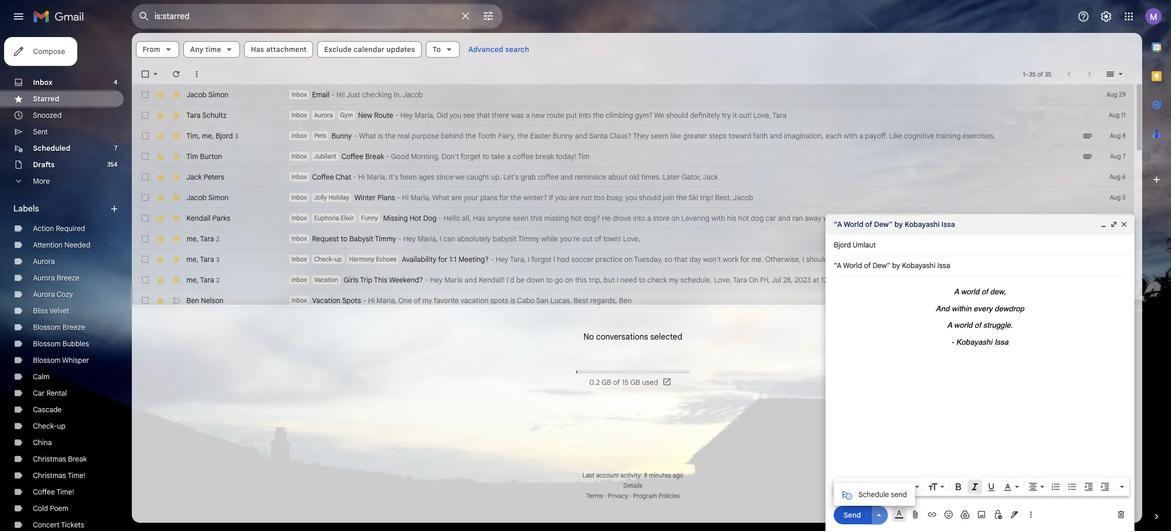 Task type: describe. For each thing, give the bounding box(es) containing it.
into for put
[[579, 111, 591, 120]]

christmas break
[[33, 455, 87, 464]]

did
[[437, 111, 448, 120]]

1 35 from the left
[[1030, 70, 1036, 78]]

and down meeting?
[[465, 276, 477, 285]]

check- inside the 'no conversations selected' main content
[[314, 256, 335, 263]]

attach files image
[[911, 510, 921, 520]]

missing hot dog - hello all, has anyone seen this missing hot dog? he drove into a store on levering with his hot dog car and ran away with a lot of complex patterned shirts. all
[[383, 214, 958, 223]]

i right the but
[[617, 276, 619, 285]]

hi for one
[[368, 296, 375, 306]]

and left the santa
[[575, 131, 588, 141]]

scheduled
[[33, 144, 70, 153]]

- inside message body text field
[[952, 338, 955, 347]]

ski
[[689, 193, 699, 203]]

underline ‪(⌘u)‬ image
[[987, 483, 997, 493]]

blossom for blossom breeze
[[33, 323, 61, 332]]

2 for inbox
[[216, 235, 220, 243]]

just
[[347, 90, 360, 99]]

the left winter?
[[511, 193, 522, 203]]

to left babysit
[[341, 234, 348, 244]]

toggle split pane mode image
[[1106, 69, 1116, 79]]

0 vertical spatial kobayashi
[[905, 220, 940, 229]]

follow link to manage storage image
[[663, 378, 673, 388]]

sans serif
[[874, 483, 908, 492]]

1 horizontal spatial you
[[555, 193, 567, 203]]

2 horizontal spatial on
[[672, 214, 680, 223]]

inbox coffee chat - hi maria, it's been ages since we caught up. let's grab coffee and reminisce about old times. later gator, jack
[[292, 173, 718, 182]]

row containing jack peters
[[132, 167, 1135, 188]]

nelson
[[201, 296, 224, 306]]

10 row from the top
[[132, 270, 1135, 291]]

not
[[582, 193, 592, 203]]

aug for jack
[[1110, 173, 1121, 181]]

jul right 'fri,'
[[772, 276, 782, 285]]

struggle.
[[984, 321, 1013, 330]]

maria, up the hot
[[411, 193, 431, 203]]

no conversations selected main content
[[132, 33, 1143, 532]]

break
[[536, 152, 554, 161]]

there
[[492, 111, 510, 120]]

2 horizontal spatial hi
[[402, 193, 409, 203]]

0 vertical spatial this
[[531, 214, 543, 223]]

cold poem
[[33, 504, 68, 514]]

0 horizontal spatial you
[[450, 111, 462, 120]]

support image
[[1078, 10, 1090, 23]]

1 row from the top
[[132, 85, 1135, 105]]

one
[[399, 296, 412, 306]]

aug left 29
[[1107, 91, 1118, 98]]

a left store
[[647, 214, 651, 223]]

6 row from the top
[[132, 188, 1135, 208]]

san
[[536, 296, 549, 306]]

- right plans
[[397, 193, 401, 203]]

8 inside last account activity: 8 minutes ago details terms · privacy · program policies
[[644, 472, 648, 480]]

2 are from the left
[[569, 193, 580, 203]]

2 ben from the left
[[619, 296, 632, 306]]

aug for trip!
[[1110, 194, 1121, 201]]

had
[[557, 255, 570, 264]]

28,
[[784, 276, 793, 285]]

dog?
[[584, 214, 600, 223]]

1 vertical spatial coffee
[[538, 173, 559, 182]]

tim right today!
[[578, 152, 590, 161]]

gym
[[340, 111, 353, 119]]

morning,
[[411, 152, 440, 161]]

coffee for coffee time!
[[33, 488, 55, 497]]

maria, left "one"
[[377, 296, 397, 306]]

2 horizontal spatial with
[[844, 131, 858, 141]]

the left the tooth on the top left of the page
[[466, 131, 476, 141]]

2 · from the left
[[630, 493, 632, 500]]

dog
[[423, 214, 437, 223]]

0 horizontal spatial what
[[359, 131, 376, 141]]

calm link
[[33, 373, 50, 382]]

won't
[[703, 255, 721, 264]]

0 vertical spatial vacation
[[314, 276, 339, 284]]

advanced
[[468, 45, 504, 54]]

- left hi!
[[331, 90, 335, 99]]

toggle confidential mode image
[[993, 510, 1004, 520]]

2 timmy from the left
[[518, 234, 540, 244]]

of left dew,
[[982, 288, 989, 296]]

out!
[[739, 111, 752, 120]]

check- inside labels navigation
[[33, 422, 57, 431]]

1 vertical spatial love,
[[623, 234, 641, 244]]

more image
[[192, 69, 202, 79]]

maria, left did
[[415, 111, 435, 120]]

program policies link
[[633, 493, 680, 500]]

schedule send
[[859, 490, 907, 500]]

the left real
[[385, 131, 396, 141]]

toward
[[729, 131, 752, 141]]

has attachment image
[[1083, 151, 1093, 162]]

minutes
[[649, 472, 672, 480]]

aurora cozy
[[33, 290, 73, 299]]

inbox inside inbox coffee chat - hi maria, it's been ages since we caught up. let's grab coffee and reminisce about old times. later gator, jack
[[292, 173, 307, 181]]

8 row from the top
[[132, 229, 1135, 249]]

coffee for coffee break - good morning, don't forget to take a coffee break today! tim
[[342, 152, 364, 161]]

0 vertical spatial love,
[[754, 111, 771, 120]]

behind
[[441, 131, 464, 141]]

the right fairy,
[[518, 131, 529, 141]]

jacob right in.
[[403, 90, 423, 99]]

2 vertical spatial should
[[807, 255, 829, 264]]

they
[[633, 131, 649, 141]]

clear search image
[[456, 6, 476, 26]]

aurora breeze link
[[33, 274, 79, 283]]

redo ‪(⌘y)‬ image
[[855, 482, 865, 493]]

cold
[[33, 504, 48, 514]]

jul down pop out image
[[1111, 235, 1119, 243]]

breeze for aurora breeze
[[57, 274, 79, 283]]

fairy,
[[498, 131, 516, 141]]

31 for with
[[1121, 214, 1126, 222]]

go
[[555, 276, 563, 285]]

in.
[[394, 90, 402, 99]]

bliss velvet
[[33, 307, 69, 316]]

of left 15
[[614, 378, 620, 388]]

of up - kobayashi issa
[[975, 321, 982, 330]]

send button
[[834, 506, 871, 525]]

jack peters
[[187, 173, 224, 182]]

1 maria from the left
[[445, 276, 463, 285]]

fri,
[[761, 276, 771, 285]]

, for availability for 1:1 meeting? - hey tara, i forgot i had soccer practice on tuesday, so that day won't work for me. otherwise, i should be good! regards, tara
[[197, 255, 199, 264]]

bulleted list ‪(⌘⇧8)‬ image
[[1068, 482, 1078, 493]]

drafts link
[[33, 160, 55, 170]]

aug up aug 6
[[1111, 153, 1122, 160]]

inbox vacation spots - hi maria, one of my favorite vacation spots is cabo san lucas. best regards, ben
[[292, 296, 632, 306]]

me for inbox request to babysit timmy - hey maria, i can absolutely babysit timmy while you're out of town! love,
[[187, 234, 197, 243]]

Message Body text field
[[834, 281, 1127, 475]]

2 bunny from the left
[[553, 131, 574, 141]]

send
[[891, 490, 907, 500]]

1 · from the left
[[605, 493, 607, 500]]

aurora for aurora breeze
[[33, 274, 55, 283]]

no
[[584, 332, 594, 343]]

, for bunny - what is the real purpose behind the tooth fairy, the easter bunny and santa claus? they seem like greater steps toward faith and imagination, each with a payoff. like cognitive training exercises.
[[198, 131, 200, 140]]

and right car
[[778, 214, 791, 223]]

maria, down dog
[[418, 234, 438, 244]]

a right was
[[526, 111, 530, 120]]

of right "one"
[[414, 296, 421, 306]]

into for drove
[[633, 214, 646, 223]]

otherwise,
[[766, 255, 801, 264]]

more send options image
[[874, 510, 885, 521]]

any time
[[190, 45, 221, 54]]

of right "lot"
[[855, 214, 862, 223]]

0 horizontal spatial be
[[517, 276, 525, 285]]

1 35 of 35
[[1023, 70, 1052, 78]]

- right 'chat'
[[353, 173, 357, 182]]

the up the santa
[[593, 111, 604, 120]]

training
[[936, 131, 961, 141]]

- right spots
[[363, 296, 366, 306]]

calm
[[33, 373, 50, 382]]

time! for coffee time!
[[56, 488, 74, 497]]

blossom for blossom whisper
[[33, 356, 61, 365]]

numbered list ‪(⌘⇧7)‬ image
[[1051, 482, 1061, 493]]

ages
[[419, 173, 435, 182]]

privacy link
[[608, 493, 629, 500]]

2 hot from the left
[[739, 214, 749, 223]]

jacob right best,
[[733, 193, 754, 203]]

1 vertical spatial is
[[511, 296, 516, 306]]

0 horizontal spatial my
[[423, 296, 432, 306]]

kobayashi inside message body text field
[[957, 338, 993, 347]]

jul 28
[[1110, 276, 1126, 284]]

2 maria from the left
[[852, 276, 870, 285]]

aurora for aurora cozy
[[33, 290, 55, 299]]

bold ‪(⌘b)‬ image
[[954, 482, 964, 493]]

2 for girls
[[216, 276, 220, 284]]

2 31 from the top
[[1121, 235, 1126, 243]]

to left take
[[483, 152, 489, 161]]

work
[[723, 255, 739, 264]]

babysit
[[349, 234, 374, 244]]

each
[[826, 131, 842, 141]]

i right the otherwise,
[[803, 255, 805, 264]]

more
[[33, 177, 50, 186]]

2 horizontal spatial you
[[626, 193, 638, 203]]

3 inside me , tara 3
[[216, 256, 220, 264]]

labels navigation
[[0, 33, 132, 532]]

send
[[844, 511, 861, 520]]

dog
[[751, 214, 764, 223]]

inbox email - hi! just checking in. jacob
[[292, 90, 423, 99]]

tim , me , bjord 3
[[187, 131, 238, 140]]

to left go
[[546, 276, 553, 285]]

insert photo image
[[977, 510, 987, 520]]

insert emoji ‪(⌘⇧2)‬ image
[[944, 510, 954, 520]]

a right take
[[507, 152, 511, 161]]

- right route
[[395, 111, 399, 120]]

breeze for blossom breeze
[[63, 323, 85, 332]]

best
[[574, 296, 589, 306]]

of right 1
[[1038, 70, 1044, 78]]

the left ski
[[676, 193, 687, 203]]

- right meeting?
[[491, 255, 494, 264]]

and right faith
[[770, 131, 783, 141]]

old
[[630, 173, 640, 182]]

- down missing
[[398, 234, 402, 244]]

tim for tim , me , bjord 3
[[187, 131, 198, 140]]

0 vertical spatial coffee
[[513, 152, 534, 161]]

0 vertical spatial is
[[378, 131, 383, 141]]

0 horizontal spatial with
[[712, 214, 726, 223]]

take
[[491, 152, 505, 161]]

exclude calendar updates button
[[318, 41, 422, 58]]

poem
[[50, 504, 68, 514]]

1 ben from the left
[[187, 296, 199, 306]]

0 horizontal spatial for
[[438, 255, 448, 264]]

tim burton
[[187, 152, 222, 161]]

up inside labels navigation
[[57, 422, 66, 431]]

has attachment image
[[1083, 131, 1093, 141]]

aug for faith
[[1110, 132, 1121, 140]]

bjord inside row
[[216, 131, 233, 140]]

and down today!
[[561, 173, 573, 182]]

- left good
[[386, 152, 389, 161]]

program
[[633, 493, 657, 500]]

row containing tim
[[132, 126, 1135, 146]]

details link
[[624, 482, 643, 490]]

0 vertical spatial my
[[669, 276, 679, 285]]

starred
[[33, 94, 59, 104]]

advanced search
[[468, 45, 530, 54]]

schedule
[[859, 490, 890, 500]]

- right pets
[[354, 131, 357, 141]]

main menu image
[[12, 10, 25, 23]]

regards,
[[861, 255, 890, 264]]

1 horizontal spatial coffee
[[312, 173, 334, 182]]

more formatting options image
[[1118, 482, 1128, 493]]

schedule.
[[681, 276, 713, 285]]

conversations
[[596, 332, 649, 343]]

santa
[[589, 131, 608, 141]]

missing
[[383, 214, 408, 223]]

hey right wrote:
[[1023, 276, 1036, 285]]

china
[[33, 438, 52, 448]]

simon for inbox
[[208, 90, 229, 99]]

gmail image
[[33, 6, 89, 27]]

down
[[527, 276, 545, 285]]

needed
[[64, 241, 90, 250]]

ben nelson
[[187, 296, 224, 306]]

hey down the hot
[[403, 234, 416, 244]]

1 horizontal spatial this
[[575, 276, 587, 285]]

action
[[33, 224, 54, 233]]

time
[[206, 45, 221, 54]]



Task type: locate. For each thing, give the bounding box(es) containing it.
0 horizontal spatial gb
[[602, 378, 612, 388]]

2 horizontal spatial coffee
[[342, 152, 364, 161]]

check-up down cascade link
[[33, 422, 66, 431]]

aurora inside the 'no conversations selected' main content
[[314, 111, 333, 119]]

0 vertical spatial up
[[335, 256, 342, 263]]

check-up inside labels navigation
[[33, 422, 66, 431]]

is down route
[[378, 131, 383, 141]]

insert files using drive image
[[960, 510, 971, 520]]

1 vertical spatial that
[[675, 255, 688, 264]]

Subject field
[[834, 261, 1127, 271]]

insert signature image
[[1010, 510, 1020, 520]]

christmas for christmas time!
[[33, 471, 66, 481]]

tim up "tim burton"
[[187, 131, 198, 140]]

don't
[[442, 152, 459, 161]]

i
[[440, 234, 442, 244], [528, 255, 530, 264], [554, 255, 555, 264], [803, 255, 805, 264], [617, 276, 619, 285]]

1 christmas from the top
[[33, 455, 66, 464]]

aug 6
[[1110, 173, 1126, 181]]

later
[[663, 173, 680, 182]]

my left favorite
[[423, 296, 432, 306]]

1 vertical spatial hi
[[402, 193, 409, 203]]

time! for christmas time!
[[68, 471, 85, 481]]

used
[[642, 378, 658, 388]]

31 down close image
[[1121, 235, 1126, 243]]

, for girls trip this weekend? - hey maria and kendall! i'd be down to go on this trip, but i need to check my schedule. love, tara on fri, jul 28, 2023 at 12:35 pm maria williams <mariaaawilliams@gmail.com> wrote: hey tara
[[197, 275, 199, 285]]

aurora up bliss
[[33, 290, 55, 299]]

jul 31 down pop out image
[[1111, 235, 1126, 243]]

2 down parks at left
[[216, 235, 220, 243]]

store
[[653, 214, 670, 223]]

jack left peters
[[187, 173, 202, 182]]

1 horizontal spatial check-
[[314, 256, 335, 263]]

has inside button
[[251, 45, 264, 54]]

williams
[[872, 276, 898, 285]]

0 vertical spatial simon
[[208, 90, 229, 99]]

2 horizontal spatial should
[[807, 255, 829, 264]]

for left 1:1
[[438, 255, 448, 264]]

aug for it
[[1109, 111, 1120, 119]]

on right store
[[672, 214, 680, 223]]

see
[[463, 111, 475, 120]]

inbox inside inbox email - hi! just checking in. jacob
[[292, 91, 307, 98]]

·
[[605, 493, 607, 500], [630, 493, 632, 500]]

indent more ‪(⌘])‬ image
[[1101, 482, 1111, 493]]

cell
[[1098, 296, 1135, 306]]

2 me , tara 2 from the top
[[187, 275, 220, 285]]

has attachment button
[[244, 41, 314, 58]]

1 vertical spatial break
[[68, 455, 87, 464]]

you right busy,
[[626, 193, 638, 203]]

soccer
[[572, 255, 594, 264]]

1 are from the left
[[452, 193, 462, 203]]

christmas up coffee time! on the left of page
[[33, 471, 66, 481]]

inbox
[[33, 78, 53, 87], [292, 91, 307, 98], [292, 111, 307, 119], [292, 132, 307, 140], [292, 153, 307, 160], [292, 173, 307, 181], [292, 194, 307, 201], [292, 214, 307, 222], [292, 235, 307, 243], [292, 256, 307, 263], [292, 276, 307, 284], [292, 297, 307, 305]]

jolly holiday
[[314, 194, 350, 201]]

to right need
[[639, 276, 646, 285]]

away
[[805, 214, 822, 223]]

world
[[961, 288, 980, 296], [955, 321, 973, 330]]

- right weekend? on the left of page
[[425, 276, 428, 285]]

jul up "jul 28"
[[1111, 256, 1119, 263]]

coffee up cold
[[33, 488, 55, 497]]

0 horizontal spatial up
[[57, 422, 66, 431]]

row containing tim burton
[[132, 146, 1135, 167]]

4 row from the top
[[132, 146, 1135, 167]]

hey up favorite
[[430, 276, 443, 285]]

2 simon from the top
[[208, 193, 229, 203]]

31 up 28
[[1121, 256, 1126, 263]]

0 vertical spatial blossom
[[33, 323, 61, 332]]

row
[[132, 85, 1135, 105], [132, 105, 1135, 126], [132, 126, 1135, 146], [132, 146, 1135, 167], [132, 167, 1135, 188], [132, 188, 1135, 208], [132, 208, 1135, 229], [132, 229, 1135, 249], [132, 249, 1135, 270], [132, 270, 1135, 291], [132, 291, 1135, 311]]

reminisce
[[575, 173, 607, 182]]

0 vertical spatial time!
[[68, 471, 85, 481]]

tab list
[[1143, 33, 1172, 495]]

break inside labels navigation
[[68, 455, 87, 464]]

1 bunny from the left
[[332, 131, 352, 141]]

check
[[648, 276, 667, 285]]

world for a world of struggle.
[[955, 321, 973, 330]]

calendar
[[354, 45, 385, 54]]

faith
[[753, 131, 768, 141]]

practice
[[596, 255, 623, 264]]

1 jacob simon from the top
[[187, 90, 229, 99]]

jacob simon up tara schultz
[[187, 90, 229, 99]]

world down within
[[955, 321, 973, 330]]

of left 'dew"' on the top right of page
[[866, 220, 873, 229]]

break for coffee
[[365, 152, 384, 161]]

check-up inside the 'no conversations selected' main content
[[314, 256, 342, 263]]

christmas for christmas break
[[33, 455, 66, 464]]

coffee up 'chat'
[[342, 152, 364, 161]]

inbox inside inbox request to babysit timmy - hey maria, i can absolutely babysit timmy while you're out of town! love,
[[292, 235, 307, 243]]

jacob simon for inbox
[[187, 90, 229, 99]]

1 vertical spatial should
[[639, 193, 661, 203]]

row containing ben nelson
[[132, 291, 1135, 311]]

"a
[[834, 220, 843, 229]]

discard draft ‪(⌘⇧d)‬ image
[[1117, 510, 1127, 520]]

issa inside message body text field
[[995, 338, 1009, 347]]

more options image
[[1028, 510, 1035, 520]]

hi for it's
[[359, 173, 365, 182]]

vacation
[[314, 276, 339, 284], [312, 296, 341, 306]]

tickets
[[61, 521, 84, 530]]

1 horizontal spatial should
[[667, 111, 688, 120]]

hi right 'chat'
[[359, 173, 365, 182]]

0 vertical spatial 31
[[1121, 214, 1126, 222]]

bliss
[[33, 307, 48, 316]]

what down since
[[433, 193, 450, 203]]

1 vertical spatial breeze
[[63, 323, 85, 332]]

mon, jul 31, 2023, 8:00 am element
[[1111, 255, 1126, 265]]

0 vertical spatial on
[[672, 214, 680, 223]]

up.
[[491, 173, 502, 182]]

2 vertical spatial blossom
[[33, 356, 61, 365]]

0 horizontal spatial check-up
[[33, 422, 66, 431]]

hey up real
[[400, 111, 413, 120]]

5 row from the top
[[132, 167, 1135, 188]]

2 horizontal spatial for
[[741, 255, 750, 264]]

trip
[[360, 276, 373, 285]]

me for availability for 1:1 meeting? - hey tara, i forgot i had soccer practice on tuesday, so that day won't work for me. otherwise, i should be good! regards, tara
[[187, 255, 197, 264]]

jolly
[[314, 194, 327, 201]]

0 horizontal spatial 7
[[114, 144, 117, 152]]

break left good
[[365, 152, 384, 161]]

7 inside the 'no conversations selected' main content
[[1123, 153, 1126, 160]]

the
[[593, 111, 604, 120], [385, 131, 396, 141], [466, 131, 476, 141], [518, 131, 529, 141], [511, 193, 522, 203], [676, 193, 687, 203]]

0 vertical spatial bjord
[[216, 131, 233, 140]]

1 gb from the left
[[602, 378, 612, 388]]

7
[[114, 144, 117, 152], [1123, 153, 1126, 160]]

aug
[[1107, 91, 1118, 98], [1109, 111, 1120, 119], [1110, 132, 1121, 140], [1111, 153, 1122, 160], [1110, 173, 1121, 181], [1110, 194, 1121, 201]]

a for a world of dew,
[[955, 288, 960, 296]]

updates
[[387, 45, 415, 54]]

1 horizontal spatial what
[[433, 193, 450, 203]]

need
[[621, 276, 637, 285]]

coffee inside labels navigation
[[33, 488, 55, 497]]

ben left nelson
[[187, 296, 199, 306]]

1 vertical spatial check-
[[33, 422, 57, 431]]

be left good!
[[830, 255, 839, 264]]

girls
[[344, 276, 359, 285]]

close image
[[1121, 221, 1129, 229]]

all
[[950, 214, 958, 223]]

undo ‪(⌘z)‬ image
[[838, 482, 849, 493]]

2 vertical spatial on
[[565, 276, 574, 285]]

any
[[190, 45, 204, 54]]

jacob simon for winter
[[187, 193, 229, 203]]

anyone
[[487, 214, 511, 223]]

about
[[608, 173, 628, 182]]

1 me , tara 2 from the top
[[187, 234, 220, 243]]

jack right gator, at right top
[[703, 173, 718, 182]]

aurora for aurora link
[[33, 257, 55, 266]]

within
[[952, 304, 972, 313]]

pop out image
[[1110, 221, 1119, 229]]

0 vertical spatial break
[[365, 152, 384, 161]]

0 horizontal spatial kobayashi
[[905, 220, 940, 229]]

jacob down more image on the left top of page
[[187, 90, 207, 99]]

3 jul 31 from the top
[[1111, 256, 1126, 263]]

search
[[506, 45, 530, 54]]

check- down cascade link
[[33, 422, 57, 431]]

1 horizontal spatial hot
[[739, 214, 749, 223]]

row up "they"
[[132, 105, 1135, 126]]

inbox inside inbox vacation spots - hi maria, one of my favorite vacation spots is cabo san lucas. best regards, ben
[[292, 297, 307, 305]]

2 up nelson
[[216, 276, 220, 284]]

row down busy,
[[132, 208, 1135, 229]]

check-up link
[[33, 422, 66, 431]]

None checkbox
[[140, 69, 150, 79], [140, 110, 150, 121], [140, 172, 150, 182], [140, 255, 150, 265], [140, 275, 150, 285], [140, 69, 150, 79], [140, 110, 150, 121], [140, 172, 150, 182], [140, 255, 150, 265], [140, 275, 150, 285]]

1 vertical spatial 8
[[644, 472, 648, 480]]

of right out at top
[[595, 234, 602, 244]]

0 horizontal spatial issa
[[942, 220, 956, 229]]

2 jack from the left
[[703, 173, 718, 182]]

concert tickets
[[33, 521, 84, 530]]

burton
[[200, 152, 222, 161]]

has inside row
[[473, 214, 486, 223]]

1 horizontal spatial up
[[335, 256, 342, 263]]

3 31 from the top
[[1121, 256, 1126, 263]]

peters
[[204, 173, 224, 182]]

3 blossom from the top
[[33, 356, 61, 365]]

1 vertical spatial on
[[625, 255, 633, 264]]

a down and
[[948, 321, 953, 330]]

regards,
[[590, 296, 617, 306]]

bunny - what is the real purpose behind the tooth fairy, the easter bunny and santa claus? they seem like greater steps toward faith and imagination, each with a payoff. like cognitive training exercises.
[[332, 131, 996, 141]]

1 vertical spatial vacation
[[312, 296, 341, 306]]

car
[[766, 214, 777, 223]]

, for inbox request to babysit timmy - hey maria, i can absolutely babysit timmy while you're out of town! love,
[[197, 234, 199, 243]]

a for a world of struggle.
[[948, 321, 953, 330]]

9 row from the top
[[132, 249, 1135, 270]]

7 inside labels navigation
[[114, 144, 117, 152]]

minimize image
[[1100, 221, 1108, 229]]

Search mail text field
[[155, 11, 453, 22]]

me.
[[752, 255, 764, 264]]

0 horizontal spatial hi
[[359, 173, 365, 182]]

0 vertical spatial issa
[[942, 220, 956, 229]]

1 vertical spatial up
[[57, 422, 66, 431]]

jul for tara
[[1111, 256, 1119, 263]]

0 horizontal spatial into
[[579, 111, 591, 120]]

timmy left 'while'
[[518, 234, 540, 244]]

2 christmas from the top
[[33, 471, 66, 481]]

row containing kendall parks
[[132, 208, 1135, 229]]

china link
[[33, 438, 52, 448]]

tuesday,
[[634, 255, 663, 264]]

1 horizontal spatial with
[[824, 214, 838, 223]]

3 row from the top
[[132, 126, 1135, 146]]

1 horizontal spatial for
[[500, 193, 509, 203]]

insert link ‪(⌘k)‬ image
[[927, 510, 938, 520]]

payoff.
[[866, 131, 888, 141]]

winter?
[[523, 193, 547, 203]]

attention needed link
[[33, 241, 90, 250]]

this right seen
[[531, 214, 543, 223]]

cell inside the 'no conversations selected' main content
[[1098, 296, 1135, 306]]

jul for with
[[1111, 214, 1119, 222]]

this
[[374, 276, 388, 285]]

"a world of dew" by kobayashi issa dialog
[[826, 214, 1135, 532]]

on right go
[[565, 276, 574, 285]]

2 jul 31 from the top
[[1111, 235, 1126, 243]]

1 vertical spatial this
[[575, 276, 587, 285]]

1 vertical spatial kobayashi
[[957, 338, 993, 347]]

1 timmy from the left
[[375, 234, 396, 244]]

2 horizontal spatial love,
[[754, 111, 771, 120]]

action required
[[33, 224, 85, 233]]

from
[[143, 45, 160, 54]]

cabo
[[517, 296, 535, 306]]

2 jacob simon from the top
[[187, 193, 229, 203]]

on
[[672, 214, 680, 223], [625, 255, 633, 264], [565, 276, 574, 285]]

1 vertical spatial time!
[[56, 488, 74, 497]]

hey left tara,
[[496, 255, 509, 264]]

i left had
[[554, 255, 555, 264]]

a left "lot"
[[839, 214, 843, 223]]

0 vertical spatial christmas
[[33, 455, 66, 464]]

1 horizontal spatial gb
[[631, 378, 641, 388]]

blossom bubbles
[[33, 340, 89, 349]]

into right drove in the top of the page
[[633, 214, 646, 223]]

break inside row
[[365, 152, 384, 161]]

dew,
[[991, 288, 1007, 296]]

girls trip this weekend? - hey maria and kendall! i'd be down to go on this trip, but i need to check my schedule. love, tara on fri, jul 28, 2023 at 12:35 pm maria williams <mariaaawilliams@gmail.com> wrote: hey tara
[[344, 276, 1052, 285]]

1 vertical spatial christmas
[[33, 471, 66, 481]]

aurora breeze
[[33, 274, 79, 283]]

on right practice
[[625, 255, 633, 264]]

tooth
[[478, 131, 497, 141]]

3 inside tim , me , bjord 3
[[235, 132, 238, 140]]

0 vertical spatial that
[[477, 111, 490, 120]]

complex
[[864, 214, 892, 223]]

1 31 from the top
[[1121, 214, 1126, 222]]

2023
[[795, 276, 811, 285]]

world for a world of dew,
[[961, 288, 980, 296]]

a left payoff.
[[860, 131, 864, 141]]

up inside the 'no conversations selected' main content
[[335, 256, 342, 263]]

fri, jul 28, 2023, 2:01 pm element
[[1110, 275, 1126, 285]]

1 horizontal spatial 3
[[235, 132, 238, 140]]

simon up parks at left
[[208, 193, 229, 203]]

drove
[[613, 214, 632, 223]]

my right check
[[669, 276, 679, 285]]

italic ‪(⌘i)‬ image
[[970, 482, 981, 493]]

row containing tara schultz
[[132, 105, 1135, 126]]

scheduled link
[[33, 144, 70, 153]]

2 vertical spatial love,
[[714, 276, 732, 285]]

2 gb from the left
[[631, 378, 641, 388]]

with right the each
[[844, 131, 858, 141]]

0 vertical spatial check-
[[314, 256, 335, 263]]

simon for winter
[[208, 193, 229, 203]]

1 vertical spatial simon
[[208, 193, 229, 203]]

0 vertical spatial should
[[667, 111, 688, 120]]

are left 'not'
[[569, 193, 580, 203]]

0 horizontal spatial is
[[378, 131, 383, 141]]

gym?
[[635, 111, 653, 120]]

love, right out!
[[754, 111, 771, 120]]

1 horizontal spatial has
[[473, 214, 486, 223]]

0 horizontal spatial 3
[[216, 256, 220, 264]]

jul 31 for tara
[[1111, 256, 1126, 263]]

blossom down blossom breeze link
[[33, 340, 61, 349]]

jacob simon up kendall parks
[[187, 193, 229, 203]]

2 blossom from the top
[[33, 340, 61, 349]]

1 vertical spatial what
[[433, 193, 450, 203]]

0 vertical spatial world
[[961, 288, 980, 296]]

blossom for blossom bubbles
[[33, 340, 61, 349]]

sent link
[[33, 127, 48, 137]]

· down details
[[630, 493, 632, 500]]

· right terms link
[[605, 493, 607, 500]]

that right see
[[477, 111, 490, 120]]

1 horizontal spatial timmy
[[518, 234, 540, 244]]

bjord inside "a world of dew" by kobayashi issa dialog
[[834, 241, 851, 250]]

0 horizontal spatial are
[[452, 193, 462, 203]]

christmas
[[33, 455, 66, 464], [33, 471, 66, 481]]

jacob up kendall
[[187, 193, 207, 203]]

0 vertical spatial hi
[[359, 173, 365, 182]]

1 horizontal spatial coffee
[[538, 173, 559, 182]]

me , tara 2 down me , tara 3 on the left top of page
[[187, 275, 220, 285]]

0 vertical spatial jul 31
[[1111, 214, 1126, 222]]

route
[[374, 111, 393, 120]]

maria, left "it's"
[[367, 173, 387, 182]]

0 vertical spatial 7
[[114, 144, 117, 152]]

1 jack from the left
[[187, 173, 202, 182]]

search mail image
[[135, 7, 154, 26]]

7 up 354 at the left top
[[114, 144, 117, 152]]

lot
[[845, 214, 854, 223]]

jul 31 right "minimize" icon
[[1111, 214, 1126, 222]]

like
[[671, 131, 682, 141]]

0 horizontal spatial 8
[[644, 472, 648, 480]]

i left can
[[440, 234, 442, 244]]

time! down christmas time!
[[56, 488, 74, 497]]

1 horizontal spatial kobayashi
[[957, 338, 993, 347]]

1 horizontal spatial ·
[[630, 493, 632, 500]]

2 vertical spatial jul 31
[[1111, 256, 1126, 263]]

0 horizontal spatial coffee
[[513, 152, 534, 161]]

sans serif option
[[872, 482, 914, 493]]

jul 31 for with
[[1111, 214, 1126, 222]]

1 hot from the left
[[571, 214, 582, 223]]

0 horizontal spatial love,
[[623, 234, 641, 244]]

1 horizontal spatial my
[[669, 276, 679, 285]]

- right dog
[[439, 214, 442, 223]]

1 vertical spatial jacob simon
[[187, 193, 229, 203]]

advanced search options image
[[478, 6, 499, 26]]

0 vertical spatial what
[[359, 131, 376, 141]]

coffee
[[513, 152, 534, 161], [538, 173, 559, 182]]

advanced search button
[[464, 40, 534, 59]]

for right the plans
[[500, 193, 509, 203]]

31 right pop out image
[[1121, 214, 1126, 222]]

1 vertical spatial 2
[[216, 276, 220, 284]]

what down new
[[359, 131, 376, 141]]

drafts
[[33, 160, 55, 170]]

1 simon from the top
[[208, 90, 229, 99]]

cold poem link
[[33, 504, 68, 514]]

1 vertical spatial jul 31
[[1111, 235, 1126, 243]]

7 row from the top
[[132, 208, 1135, 229]]

formatting options toolbar
[[834, 478, 1130, 497]]

1 vertical spatial 7
[[1123, 153, 1126, 160]]

coffee right grab
[[538, 173, 559, 182]]

1 2 from the top
[[216, 235, 220, 243]]

0 vertical spatial 8
[[1123, 132, 1126, 140]]

indent less ‪(⌘[)‬ image
[[1084, 482, 1094, 493]]

aug 29
[[1107, 91, 1126, 98]]

1 horizontal spatial on
[[625, 255, 633, 264]]

steps
[[709, 131, 727, 141]]

inbox inside labels navigation
[[33, 78, 53, 87]]

0 horizontal spatial coffee
[[33, 488, 55, 497]]

0 horizontal spatial hot
[[571, 214, 582, 223]]

too
[[594, 193, 605, 203]]

me , tara 2 for girls
[[187, 275, 220, 285]]

me
[[202, 131, 212, 140], [187, 234, 197, 243], [187, 255, 197, 264], [187, 275, 197, 285]]

me , tara 2
[[187, 234, 220, 243], [187, 275, 220, 285]]

breeze up cozy
[[57, 274, 79, 283]]

is left the cabo
[[511, 296, 516, 306]]

dewdrop
[[995, 304, 1025, 313]]

jul for jul
[[1110, 276, 1118, 284]]

1 vertical spatial my
[[423, 296, 432, 306]]

1 vertical spatial 3
[[216, 256, 220, 264]]

1 jul 31 from the top
[[1111, 214, 1126, 222]]

you right did
[[450, 111, 462, 120]]

times.
[[642, 173, 661, 182]]

favorite
[[434, 296, 459, 306]]

love, down work
[[714, 276, 732, 285]]

aurora down aurora link
[[33, 274, 55, 283]]

jul 31 up "jul 28"
[[1111, 256, 1126, 263]]

1 horizontal spatial bunny
[[553, 131, 574, 141]]

- down a world of struggle.
[[952, 338, 955, 347]]

0 horizontal spatial bunny
[[332, 131, 352, 141]]

1 vertical spatial a
[[948, 321, 953, 330]]

0 vertical spatial breeze
[[57, 274, 79, 283]]

settings image
[[1101, 10, 1113, 23]]

his
[[727, 214, 737, 223]]

break for christmas
[[68, 455, 87, 464]]

1 blossom from the top
[[33, 323, 61, 332]]

forgot
[[532, 255, 552, 264]]

refresh image
[[171, 69, 181, 79]]

1 horizontal spatial issa
[[995, 338, 1009, 347]]

31 for tara
[[1121, 256, 1126, 263]]

labels heading
[[13, 204, 109, 214]]

0 horizontal spatial on
[[565, 276, 574, 285]]

1 horizontal spatial love,
[[714, 276, 732, 285]]

2 35 from the left
[[1045, 70, 1052, 78]]

i right tara,
[[528, 255, 530, 264]]

me , tara 2 for inbox
[[187, 234, 220, 243]]

should up 'at'
[[807, 255, 829, 264]]

it
[[733, 111, 737, 120]]

row down gym?
[[132, 126, 1135, 146]]

1 horizontal spatial be
[[830, 255, 839, 264]]

me , tara 2 up me , tara 3 on the left top of page
[[187, 234, 220, 243]]

None checkbox
[[140, 90, 150, 100], [140, 131, 150, 141], [140, 151, 150, 162], [140, 193, 150, 203], [140, 213, 150, 224], [140, 234, 150, 244], [140, 296, 150, 306], [140, 90, 150, 100], [140, 131, 150, 141], [140, 151, 150, 162], [140, 193, 150, 203], [140, 213, 150, 224], [140, 234, 150, 244], [140, 296, 150, 306]]

1 horizontal spatial is
[[511, 296, 516, 306]]

2 2 from the top
[[216, 276, 220, 284]]

0 vertical spatial coffee
[[342, 152, 364, 161]]

0 vertical spatial into
[[579, 111, 591, 120]]

0 vertical spatial jacob simon
[[187, 90, 229, 99]]

None search field
[[132, 4, 503, 29]]

are left your
[[452, 193, 462, 203]]

row up old
[[132, 146, 1135, 167]]

aug 5
[[1110, 194, 1126, 201]]

has right all,
[[473, 214, 486, 223]]

tim for tim burton
[[187, 152, 198, 161]]

1 horizontal spatial ben
[[619, 296, 632, 306]]

attachment
[[266, 45, 307, 54]]

row down need
[[132, 291, 1135, 311]]

11 row from the top
[[132, 291, 1135, 311]]

2 row from the top
[[132, 105, 1135, 126]]

up left harmony
[[335, 256, 342, 263]]

me for girls trip this weekend? - hey maria and kendall! i'd be down to go on this trip, but i need to check my schedule. love, tara on fri, jul 28, 2023 at 12:35 pm maria williams <mariaaawilliams@gmail.com> wrote: hey tara
[[187, 275, 197, 285]]



Task type: vqa. For each thing, say whether or not it's contained in the screenshot.
the 'Bjord'
yes



